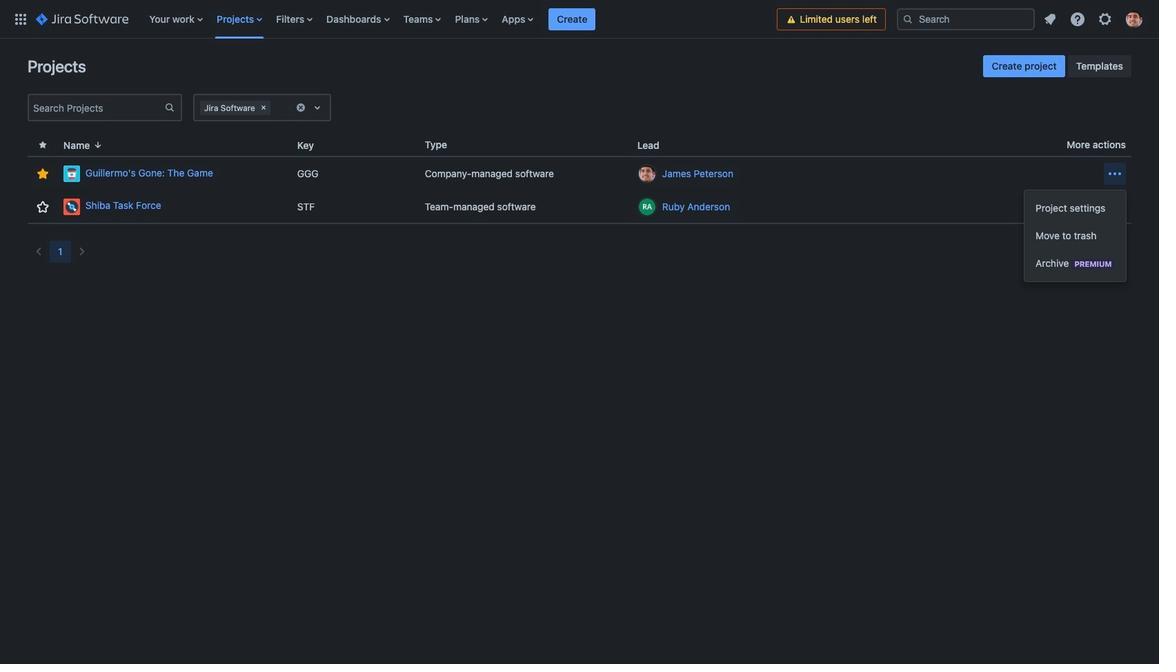 Task type: describe. For each thing, give the bounding box(es) containing it.
your profile and settings image
[[1126, 11, 1143, 27]]

search image
[[903, 13, 914, 24]]

primary element
[[8, 0, 777, 38]]

star guillermo's gone: the game image
[[34, 166, 51, 182]]

Choose Jira products text field
[[273, 101, 276, 115]]

clear image
[[258, 102, 269, 113]]

1 horizontal spatial list
[[1038, 7, 1151, 31]]

0 horizontal spatial list
[[142, 0, 777, 38]]

settings image
[[1097, 11, 1114, 27]]

0 vertical spatial group
[[984, 55, 1132, 77]]

star shiba task force image
[[34, 198, 51, 215]]



Task type: locate. For each thing, give the bounding box(es) containing it.
list item
[[549, 0, 596, 38]]

None search field
[[897, 8, 1035, 30]]

Search Projects text field
[[29, 98, 164, 117]]

help image
[[1070, 11, 1086, 27]]

jira software image
[[36, 11, 129, 27], [36, 11, 129, 27]]

clear image
[[295, 102, 306, 113]]

previous image
[[30, 244, 47, 260]]

1 vertical spatial group
[[1025, 190, 1126, 282]]

next image
[[74, 244, 90, 260]]

banner
[[0, 0, 1159, 39]]

appswitcher icon image
[[12, 11, 29, 27]]

Search field
[[897, 8, 1035, 30]]

notifications image
[[1042, 11, 1059, 27]]

open image
[[309, 99, 326, 116]]

group
[[984, 55, 1132, 77], [1025, 190, 1126, 282]]

more image
[[1107, 166, 1124, 182]]

list
[[142, 0, 777, 38], [1038, 7, 1151, 31]]



Task type: vqa. For each thing, say whether or not it's contained in the screenshot.
topmost 'group'
yes



